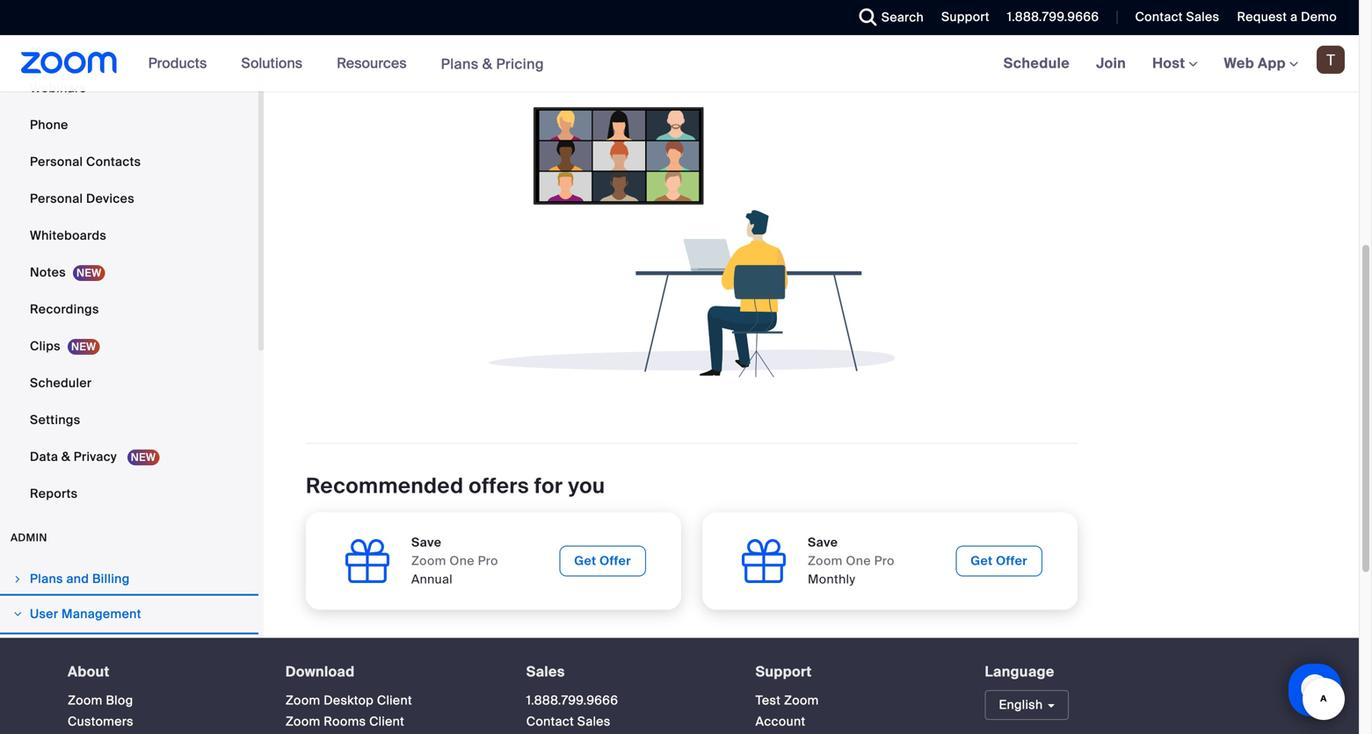 Task type: describe. For each thing, give the bounding box(es) containing it.
meetings link
[[0, 34, 258, 69]]

1 horizontal spatial contact
[[1135, 9, 1183, 25]]

for
[[534, 473, 563, 500]]

notes link
[[0, 255, 258, 291]]

zoom left rooms
[[286, 714, 320, 731]]

demo
[[1301, 9, 1337, 25]]

sales inside the 1.888.799.9666 contact sales
[[577, 714, 611, 731]]

personal for personal contacts
[[30, 154, 83, 170]]

scheduler link
[[0, 366, 258, 401]]

plans and billing
[[30, 571, 130, 588]]

profile picture image
[[1317, 46, 1345, 74]]

notes
[[30, 265, 66, 281]]

save zoom one pro monthly
[[808, 535, 895, 588]]

get offer for save zoom one pro monthly
[[971, 553, 1028, 570]]

get offer button for save zoom one pro annual
[[559, 546, 646, 577]]

join link
[[1083, 35, 1139, 91]]

personal devices
[[30, 191, 135, 207]]

data
[[30, 449, 58, 466]]

zoom down 'download' link
[[286, 693, 320, 710]]

phone
[[30, 117, 68, 133]]

save for save zoom one pro annual
[[411, 535, 442, 551]]

data & privacy
[[30, 449, 120, 466]]

you
[[568, 473, 605, 500]]

search
[[882, 9, 924, 25]]

customers link
[[68, 714, 134, 731]]

download
[[286, 663, 355, 682]]

test zoom account
[[756, 693, 819, 731]]

desktop
[[324, 693, 374, 710]]

1 vertical spatial client
[[369, 714, 405, 731]]

account
[[756, 714, 806, 731]]

plans for plans & pricing
[[441, 55, 479, 73]]

meetings navigation
[[990, 35, 1359, 93]]

zoom inside the save zoom one pro monthly
[[808, 553, 843, 570]]

reports
[[30, 486, 78, 502]]

devices
[[86, 191, 135, 207]]

products button
[[148, 35, 215, 91]]

1 horizontal spatial support
[[942, 9, 990, 25]]

pricing
[[496, 55, 544, 73]]

webinars link
[[0, 71, 258, 106]]

contacts
[[86, 154, 141, 170]]

right image
[[12, 610, 23, 620]]

banner containing products
[[0, 35, 1359, 93]]

zoom inside "test zoom account"
[[784, 693, 819, 710]]

billing
[[92, 571, 130, 588]]

pro for save zoom one pro monthly
[[874, 553, 895, 570]]

about
[[68, 663, 110, 682]]

scheduler
[[30, 375, 92, 392]]

personal contacts
[[30, 154, 141, 170]]

request a demo
[[1237, 9, 1337, 25]]

join
[[1096, 54, 1126, 73]]

privacy
[[74, 449, 117, 466]]

test zoom link
[[756, 693, 819, 710]]

download link
[[286, 663, 355, 682]]

whiteboards link
[[0, 219, 258, 254]]

clips link
[[0, 329, 258, 364]]

solutions
[[241, 54, 302, 73]]

settings
[[30, 412, 80, 429]]

user
[[30, 607, 58, 623]]

personal contacts link
[[0, 145, 258, 180]]

1.888.799.9666 button up "schedule"
[[994, 0, 1104, 35]]

settings link
[[0, 403, 258, 438]]

data & privacy link
[[0, 440, 258, 475]]

contact sales
[[1135, 9, 1220, 25]]

get for save zoom one pro monthly
[[971, 553, 993, 570]]

solutions button
[[241, 35, 310, 91]]

get offer for save zoom one pro annual
[[574, 553, 631, 570]]

admin menu menu
[[0, 563, 258, 735]]

side navigation navigation
[[0, 0, 264, 735]]

zoom inside zoom blog customers
[[68, 693, 103, 710]]

gift_blueicon image for monthly
[[738, 535, 790, 588]]

1 vertical spatial sales
[[526, 663, 565, 682]]

customers
[[68, 714, 134, 731]]

request
[[1237, 9, 1287, 25]]

host
[[1153, 54, 1189, 73]]

product information navigation
[[135, 35, 557, 93]]

english button
[[985, 691, 1069, 721]]

recordings
[[30, 302, 99, 318]]

save zoom one pro annual
[[411, 535, 498, 588]]

and
[[66, 571, 89, 588]]



Task type: vqa. For each thing, say whether or not it's contained in the screenshot.
1st Pro
yes



Task type: locate. For each thing, give the bounding box(es) containing it.
recommended offers for you
[[306, 473, 605, 500]]

plans & pricing
[[441, 55, 544, 73]]

contact inside the 1.888.799.9666 contact sales
[[526, 714, 574, 731]]

1 horizontal spatial plans
[[441, 55, 479, 73]]

1 vertical spatial &
[[61, 449, 70, 466]]

1 personal from the top
[[30, 154, 83, 170]]

save up monthly
[[808, 535, 838, 551]]

sales up 1.888.799.9666 'link'
[[526, 663, 565, 682]]

sales
[[1186, 9, 1220, 25], [526, 663, 565, 682], [577, 714, 611, 731]]

1.888.799.9666 button
[[994, 0, 1104, 35], [1007, 9, 1099, 25]]

one inside the save zoom one pro monthly
[[846, 553, 871, 570]]

1 save from the left
[[411, 535, 442, 551]]

zoom up customers
[[68, 693, 103, 710]]

about link
[[68, 663, 110, 682]]

0 vertical spatial 1.888.799.9666
[[1007, 9, 1099, 25]]

schedule
[[1004, 54, 1070, 73]]

zoom blog customers
[[68, 693, 134, 731]]

1 pro from the left
[[478, 553, 498, 570]]

english
[[999, 698, 1043, 714]]

recommended
[[306, 473, 464, 500]]

zoom
[[411, 553, 446, 570], [808, 553, 843, 570], [68, 693, 103, 710], [286, 693, 320, 710], [784, 693, 819, 710], [286, 714, 320, 731]]

web
[[1224, 54, 1254, 73]]

2 offer from the left
[[996, 553, 1028, 570]]

gift_blueicon image left monthly
[[738, 535, 790, 588]]

save inside save zoom one pro annual
[[411, 535, 442, 551]]

rooms
[[324, 714, 366, 731]]

zoom logo image
[[21, 52, 117, 74]]

support right the search
[[942, 9, 990, 25]]

request a demo link
[[1224, 0, 1359, 35], [1237, 9, 1337, 25]]

0 vertical spatial personal
[[30, 154, 83, 170]]

0 horizontal spatial get offer
[[574, 553, 631, 570]]

get
[[574, 553, 597, 570], [971, 553, 993, 570]]

zoom up account link
[[784, 693, 819, 710]]

contact sales link
[[1122, 0, 1224, 35], [1135, 9, 1220, 25], [526, 714, 611, 731]]

1 horizontal spatial get offer button
[[956, 546, 1043, 577]]

0 vertical spatial &
[[482, 55, 493, 73]]

client right rooms
[[369, 714, 405, 731]]

gift_blueicon image
[[341, 535, 394, 588], [738, 535, 790, 588]]

0 horizontal spatial get
[[574, 553, 597, 570]]

personal devices link
[[0, 182, 258, 217]]

1 horizontal spatial pro
[[874, 553, 895, 570]]

personal up whiteboards
[[30, 191, 83, 207]]

0 horizontal spatial save
[[411, 535, 442, 551]]

pro inside save zoom one pro annual
[[478, 553, 498, 570]]

0 horizontal spatial one
[[450, 553, 475, 570]]

language
[[985, 663, 1055, 682]]

0 horizontal spatial offer
[[600, 553, 631, 570]]

0 horizontal spatial plans
[[30, 571, 63, 588]]

2 personal from the top
[[30, 191, 83, 207]]

1 horizontal spatial save
[[808, 535, 838, 551]]

personal down phone
[[30, 154, 83, 170]]

personal menu menu
[[0, 0, 258, 514]]

account link
[[756, 714, 806, 731]]

2 get from the left
[[971, 553, 993, 570]]

0 horizontal spatial gift_blueicon image
[[341, 535, 394, 588]]

0 horizontal spatial 1.888.799.9666
[[526, 693, 618, 710]]

1 horizontal spatial offer
[[996, 553, 1028, 570]]

1 vertical spatial support
[[756, 663, 812, 682]]

personal for personal devices
[[30, 191, 83, 207]]

0 vertical spatial client
[[377, 693, 412, 710]]

1.888.799.9666
[[1007, 9, 1099, 25], [526, 693, 618, 710]]

& for data
[[61, 449, 70, 466]]

admin
[[11, 531, 47, 545]]

banner
[[0, 35, 1359, 93]]

save
[[411, 535, 442, 551], [808, 535, 838, 551]]

meetings
[[30, 43, 86, 59]]

1 vertical spatial personal
[[30, 191, 83, 207]]

plans and billing menu item
[[0, 563, 258, 597]]

schedule link
[[990, 35, 1083, 91]]

1 vertical spatial 1.888.799.9666
[[526, 693, 618, 710]]

app
[[1258, 54, 1286, 73]]

get for save zoom one pro annual
[[574, 553, 597, 570]]

0 vertical spatial sales
[[1186, 9, 1220, 25]]

get offer button
[[559, 546, 646, 577], [956, 546, 1043, 577]]

recordings link
[[0, 292, 258, 328]]

0 horizontal spatial sales
[[526, 663, 565, 682]]

whiteboards
[[30, 228, 107, 244]]

1 offer from the left
[[600, 553, 631, 570]]

a
[[1291, 9, 1298, 25]]

& for plans
[[482, 55, 493, 73]]

2 horizontal spatial sales
[[1186, 9, 1220, 25]]

personal
[[30, 154, 83, 170], [30, 191, 83, 207]]

search button
[[846, 0, 928, 35]]

1 horizontal spatial &
[[482, 55, 493, 73]]

0 horizontal spatial get offer button
[[559, 546, 646, 577]]

2 save from the left
[[808, 535, 838, 551]]

gift_blueicon image left annual
[[341, 535, 394, 588]]

web app
[[1224, 54, 1286, 73]]

one for annual
[[450, 553, 475, 570]]

1 gift_blueicon image from the left
[[341, 535, 394, 588]]

plans left 'pricing'
[[441, 55, 479, 73]]

zoom up annual
[[411, 553, 446, 570]]

0 vertical spatial support
[[942, 9, 990, 25]]

products
[[148, 54, 207, 73]]

management
[[62, 607, 141, 623]]

webinars
[[30, 80, 86, 96]]

resources button
[[337, 35, 415, 91]]

offer for save zoom one pro annual
[[600, 553, 631, 570]]

0 horizontal spatial contact
[[526, 714, 574, 731]]

pro inside the save zoom one pro monthly
[[874, 553, 895, 570]]

1.888.799.9666 for 1.888.799.9666 contact sales
[[526, 693, 618, 710]]

& left 'pricing'
[[482, 55, 493, 73]]

1 get offer from the left
[[574, 553, 631, 570]]

support up test zoom link
[[756, 663, 812, 682]]

zoom rooms client link
[[286, 714, 405, 731]]

1.888.799.9666 for 1.888.799.9666
[[1007, 9, 1099, 25]]

1 vertical spatial contact
[[526, 714, 574, 731]]

plans inside product information navigation
[[441, 55, 479, 73]]

2 one from the left
[[846, 553, 871, 570]]

1 vertical spatial plans
[[30, 571, 63, 588]]

pro for save zoom one pro annual
[[478, 553, 498, 570]]

save for save zoom one pro monthly
[[808, 535, 838, 551]]

sales link
[[526, 663, 565, 682]]

2 get offer button from the left
[[956, 546, 1043, 577]]

1 horizontal spatial get
[[971, 553, 993, 570]]

1.888.799.9666 contact sales
[[526, 693, 618, 731]]

2 gift_blueicon image from the left
[[738, 535, 790, 588]]

sales down 1.888.799.9666 'link'
[[577, 714, 611, 731]]

host button
[[1153, 54, 1198, 73]]

1 horizontal spatial sales
[[577, 714, 611, 731]]

1.888.799.9666 up schedule link
[[1007, 9, 1099, 25]]

1.888.799.9666 button up schedule link
[[1007, 9, 1099, 25]]

zoom inside save zoom one pro annual
[[411, 553, 446, 570]]

0 vertical spatial plans
[[441, 55, 479, 73]]

&
[[482, 55, 493, 73], [61, 449, 70, 466]]

0 horizontal spatial &
[[61, 449, 70, 466]]

1 get offer button from the left
[[559, 546, 646, 577]]

zoom desktop client link
[[286, 693, 412, 710]]

one up annual
[[450, 553, 475, 570]]

0 vertical spatial contact
[[1135, 9, 1183, 25]]

zoom up monthly
[[808, 553, 843, 570]]

one
[[450, 553, 475, 570], [846, 553, 871, 570]]

user management menu item
[[0, 598, 258, 632]]

user management
[[30, 607, 141, 623]]

phone link
[[0, 108, 258, 143]]

& inside product information navigation
[[482, 55, 493, 73]]

one inside save zoom one pro annual
[[450, 553, 475, 570]]

offer
[[600, 553, 631, 570], [996, 553, 1028, 570]]

1 horizontal spatial gift_blueicon image
[[738, 535, 790, 588]]

plans inside menu item
[[30, 571, 63, 588]]

save inside the save zoom one pro monthly
[[808, 535, 838, 551]]

& right data
[[61, 449, 70, 466]]

contact up host at the right top of page
[[1135, 9, 1183, 25]]

right image
[[12, 575, 23, 585]]

offer for save zoom one pro monthly
[[996, 553, 1028, 570]]

get offer
[[574, 553, 631, 570], [971, 553, 1028, 570]]

2 pro from the left
[[874, 553, 895, 570]]

0 horizontal spatial support
[[756, 663, 812, 682]]

resources
[[337, 54, 407, 73]]

support link
[[928, 0, 994, 35], [942, 9, 990, 25], [756, 663, 812, 682]]

1 horizontal spatial 1.888.799.9666
[[1007, 9, 1099, 25]]

offers
[[469, 473, 529, 500]]

1 one from the left
[[450, 553, 475, 570]]

2 vertical spatial sales
[[577, 714, 611, 731]]

annual
[[411, 572, 453, 588]]

1.888.799.9666 link
[[526, 693, 618, 710]]

blog
[[106, 693, 133, 710]]

pro
[[478, 553, 498, 570], [874, 553, 895, 570]]

contact down 1.888.799.9666 'link'
[[526, 714, 574, 731]]

one up monthly
[[846, 553, 871, 570]]

& inside personal menu menu
[[61, 449, 70, 466]]

web app button
[[1224, 54, 1298, 73]]

monthly
[[808, 572, 856, 588]]

test
[[756, 693, 781, 710]]

zoom desktop client zoom rooms client
[[286, 693, 412, 731]]

1.888.799.9666 down sales link on the left
[[526, 693, 618, 710]]

1 get from the left
[[574, 553, 597, 570]]

2 get offer from the left
[[971, 553, 1028, 570]]

clips
[[30, 339, 61, 355]]

sales up host dropdown button
[[1186, 9, 1220, 25]]

support
[[942, 9, 990, 25], [756, 663, 812, 682]]

plans & pricing link
[[441, 55, 544, 73], [441, 55, 544, 73]]

get offer button for save zoom one pro monthly
[[956, 546, 1043, 577]]

contact
[[1135, 9, 1183, 25], [526, 714, 574, 731]]

1 horizontal spatial get offer
[[971, 553, 1028, 570]]

save up annual
[[411, 535, 442, 551]]

zoom blog link
[[68, 693, 133, 710]]

0 horizontal spatial pro
[[478, 553, 498, 570]]

gift_blueicon image for annual
[[341, 535, 394, 588]]

client right desktop on the bottom left
[[377, 693, 412, 710]]

plans for plans and billing
[[30, 571, 63, 588]]

reports link
[[0, 477, 258, 512]]

one for monthly
[[846, 553, 871, 570]]

client
[[377, 693, 412, 710], [369, 714, 405, 731]]

plans right right icon
[[30, 571, 63, 588]]

1 horizontal spatial one
[[846, 553, 871, 570]]



